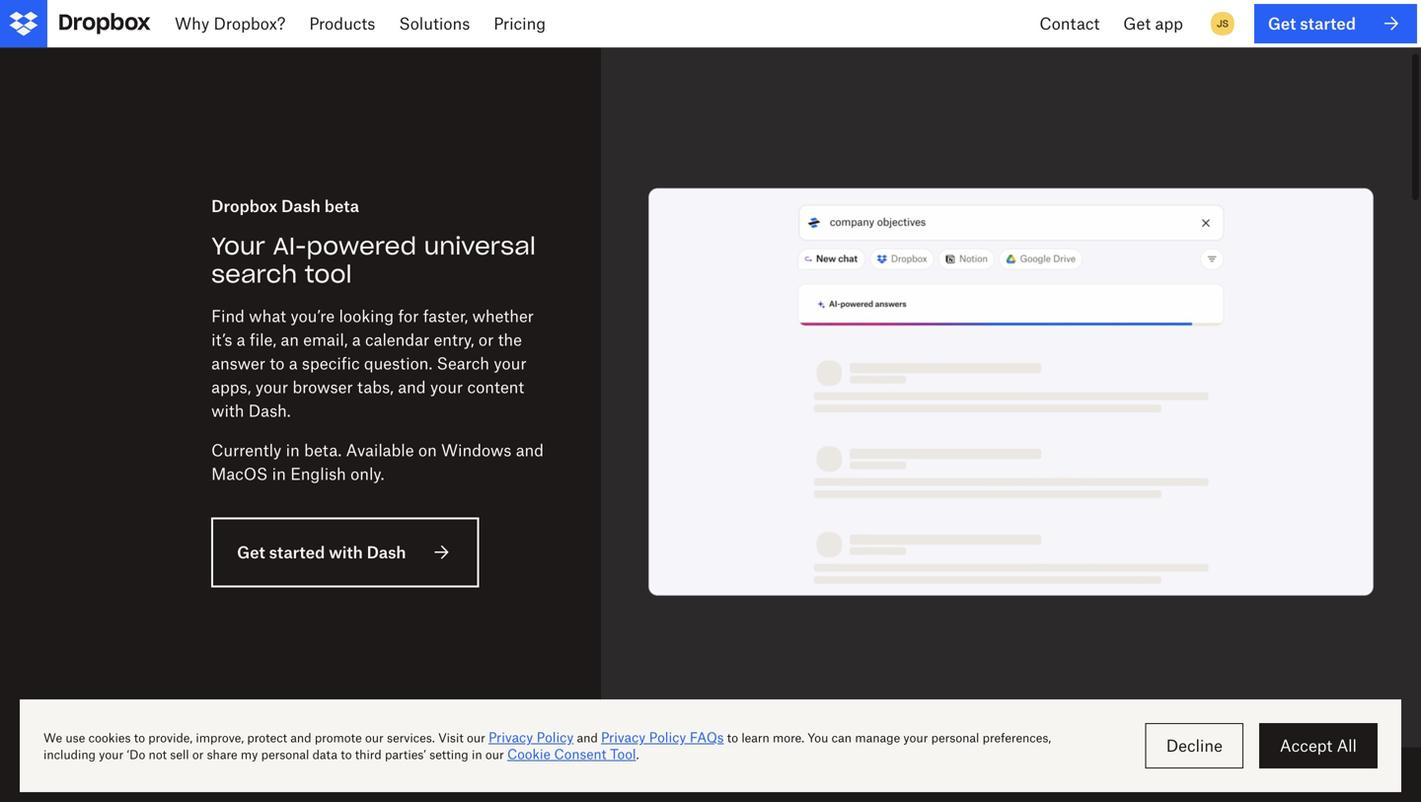 Task type: vqa. For each thing, say whether or not it's contained in the screenshot.
Js
yes



Task type: locate. For each thing, give the bounding box(es) containing it.
get started
[[1268, 14, 1356, 33]]

tabs,
[[357, 377, 394, 397]]

solutions button
[[387, 0, 482, 47]]

get left app
[[1124, 14, 1151, 33]]

0 vertical spatial and
[[398, 377, 426, 397]]

get for get started with dash
[[237, 543, 265, 562]]

1 vertical spatial in
[[272, 464, 286, 484]]

pricing link
[[482, 0, 558, 47]]

dash left beta
[[281, 196, 321, 215]]

started for get started
[[1300, 14, 1356, 33]]

0 horizontal spatial started
[[269, 543, 325, 562]]

1 vertical spatial dash
[[367, 543, 406, 562]]

1 horizontal spatial and
[[516, 441, 544, 460]]

you're
[[291, 306, 335, 326]]

2 horizontal spatial your
[[494, 354, 527, 373]]

1 horizontal spatial get
[[1124, 14, 1151, 33]]

currently in beta. available on windows and macos in english only.
[[211, 441, 544, 484]]

and right windows
[[516, 441, 544, 460]]

started
[[1300, 14, 1356, 33], [269, 543, 325, 562]]

find
[[211, 306, 245, 326]]

with
[[211, 401, 244, 420], [329, 543, 363, 562]]

app
[[1155, 14, 1183, 33]]

get down macos
[[237, 543, 265, 562]]

0 horizontal spatial a
[[237, 330, 245, 349]]

started inside get started with dash link
[[269, 543, 325, 562]]

question.
[[364, 354, 433, 373]]

get for get app
[[1124, 14, 1151, 33]]

powered
[[307, 231, 417, 261]]

universal
[[424, 231, 536, 261]]

started for get started with dash
[[269, 543, 325, 562]]

with down apps,
[[211, 401, 244, 420]]

why
[[175, 14, 209, 33]]

and down 'question.'
[[398, 377, 426, 397]]

your down search
[[430, 377, 463, 397]]

get
[[1268, 14, 1296, 33], [1124, 14, 1151, 33], [237, 543, 265, 562]]

your
[[494, 354, 527, 373], [255, 377, 288, 397], [430, 377, 463, 397]]

get for get started
[[1268, 14, 1296, 33]]

a down looking
[[352, 330, 361, 349]]

and
[[398, 377, 426, 397], [516, 441, 544, 460]]

2 horizontal spatial get
[[1268, 14, 1296, 33]]

your down the 'the'
[[494, 354, 527, 373]]

dropbox dash beta
[[211, 196, 359, 215]]

in left beta.
[[286, 441, 300, 460]]

a right it's on the left of the page
[[237, 330, 245, 349]]

js button
[[1207, 8, 1239, 39]]

1 horizontal spatial with
[[329, 543, 363, 562]]

looking
[[339, 306, 394, 326]]

specific
[[302, 354, 360, 373]]

find what you're looking for faster, whether it's a file, an email, a calendar entry, or the answer to a specific question. search your apps, your browser tabs, and your content with dash.
[[211, 306, 534, 420]]

started inside get started link
[[1300, 14, 1356, 33]]

get started with dash link
[[211, 518, 479, 588]]

with down only.
[[329, 543, 363, 562]]

solutions
[[399, 14, 470, 33]]

0 horizontal spatial and
[[398, 377, 426, 397]]

a
[[237, 330, 245, 349], [352, 330, 361, 349], [289, 354, 298, 373]]

get inside dropdown button
[[1124, 14, 1151, 33]]

1 horizontal spatial dash
[[367, 543, 406, 562]]

or
[[479, 330, 494, 349]]

0 horizontal spatial dash
[[281, 196, 321, 215]]

your up dash.
[[255, 377, 288, 397]]

in left english
[[272, 464, 286, 484]]

faster,
[[423, 306, 468, 326]]

a right to at the left top of the page
[[289, 354, 298, 373]]

tool
[[305, 259, 352, 289]]

0 vertical spatial started
[[1300, 14, 1356, 33]]

1 vertical spatial and
[[516, 441, 544, 460]]

why dropbox? button
[[163, 0, 297, 47]]

get right js
[[1268, 14, 1296, 33]]

contact button
[[1028, 0, 1112, 47]]

to
[[270, 354, 285, 373]]

1 horizontal spatial started
[[1300, 14, 1356, 33]]

ai-
[[273, 231, 307, 261]]

0 horizontal spatial with
[[211, 401, 244, 420]]

0 vertical spatial with
[[211, 401, 244, 420]]

0 vertical spatial dash
[[281, 196, 321, 215]]

js
[[1217, 17, 1229, 30]]

1 vertical spatial started
[[269, 543, 325, 562]]

dash
[[281, 196, 321, 215], [367, 543, 406, 562]]

browser
[[293, 377, 353, 397]]

0 horizontal spatial get
[[237, 543, 265, 562]]

file,
[[250, 330, 276, 349]]

1 vertical spatial with
[[329, 543, 363, 562]]

on
[[418, 441, 437, 460]]

products
[[309, 14, 375, 33]]

dash down only.
[[367, 543, 406, 562]]

in
[[286, 441, 300, 460], [272, 464, 286, 484]]

currently
[[211, 441, 282, 460]]



Task type: describe. For each thing, give the bounding box(es) containing it.
windows
[[441, 441, 512, 460]]

get started link
[[1254, 4, 1417, 43]]

only.
[[351, 464, 384, 484]]

entry,
[[434, 330, 474, 349]]

available
[[346, 441, 414, 460]]

dropbox?
[[214, 14, 286, 33]]

products button
[[297, 0, 387, 47]]

search
[[211, 259, 297, 289]]

your ai-powered universal search tool
[[211, 231, 536, 289]]

english
[[290, 464, 346, 484]]

dash.
[[249, 401, 291, 420]]

and inside currently in beta. available on windows and macos in english only.
[[516, 441, 544, 460]]

pricing
[[494, 14, 546, 33]]

search
[[437, 354, 490, 373]]

answer
[[211, 354, 266, 373]]

an
[[281, 330, 299, 349]]

0 vertical spatial in
[[286, 441, 300, 460]]

it's
[[211, 330, 232, 349]]

and inside the find what you're looking for faster, whether it's a file, an email, a calendar entry, or the answer to a specific question. search your apps, your browser tabs, and your content with dash.
[[398, 377, 426, 397]]

macos
[[211, 464, 268, 484]]

1 horizontal spatial your
[[430, 377, 463, 397]]

calendar
[[365, 330, 430, 349]]

content
[[467, 377, 524, 397]]

with inside the find what you're looking for faster, whether it's a file, an email, a calendar entry, or the answer to a specific question. search your apps, your browser tabs, and your content with dash.
[[211, 401, 244, 420]]

2 horizontal spatial a
[[352, 330, 361, 349]]

whether
[[472, 306, 534, 326]]

beta.
[[304, 441, 342, 460]]

1 horizontal spatial a
[[289, 354, 298, 373]]

get app button
[[1112, 0, 1195, 47]]

apps,
[[211, 377, 251, 397]]

the
[[498, 330, 522, 349]]

email,
[[303, 330, 348, 349]]

0 horizontal spatial your
[[255, 377, 288, 397]]

what
[[249, 306, 286, 326]]

for
[[398, 306, 419, 326]]

your
[[211, 231, 265, 261]]

contact
[[1040, 14, 1100, 33]]

get started with dash
[[237, 543, 406, 562]]

dropbox
[[211, 196, 277, 215]]

beta
[[324, 196, 359, 215]]

why dropbox?
[[175, 14, 286, 33]]

get app
[[1124, 14, 1183, 33]]



